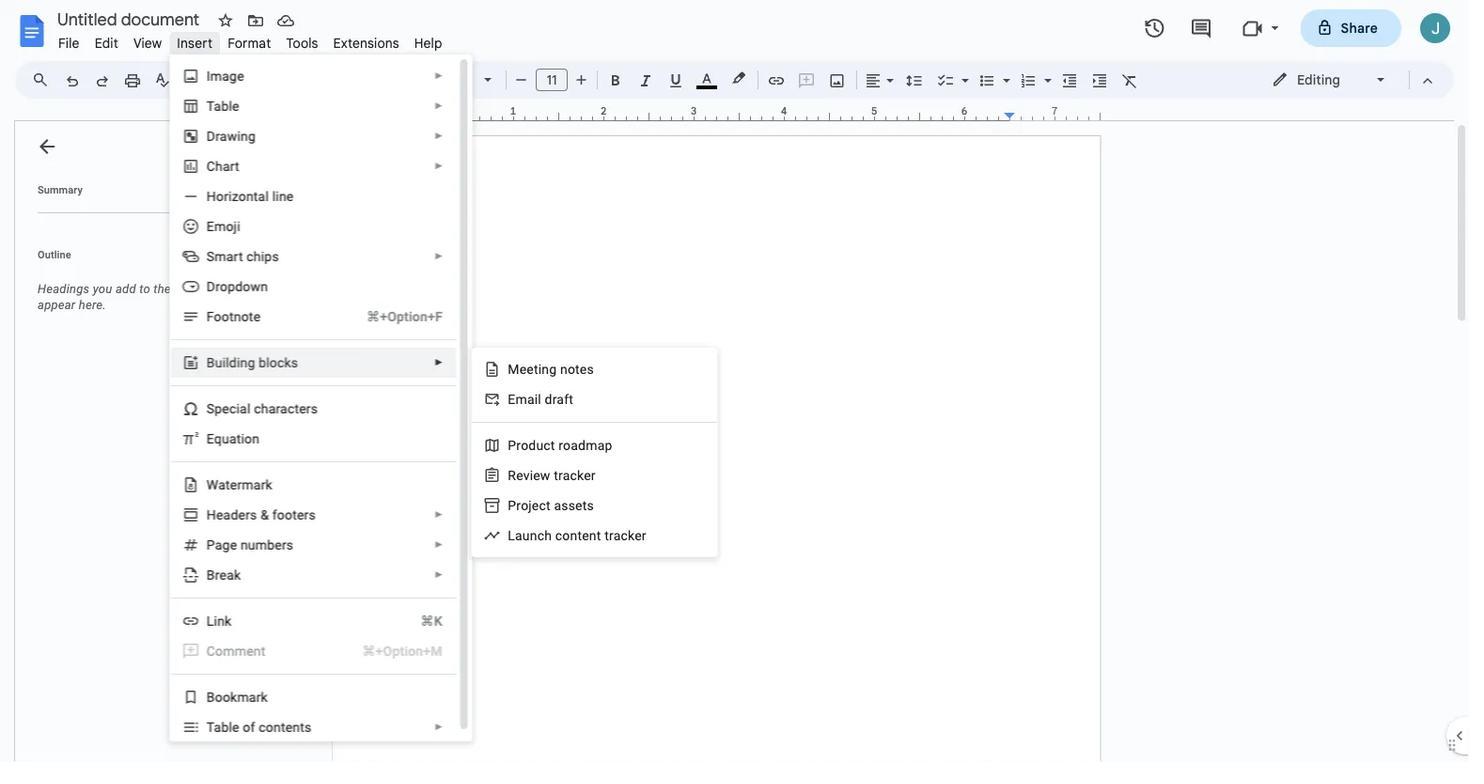 Task type: locate. For each thing, give the bounding box(es) containing it.
ilding
[[222, 355, 255, 370]]

editing
[[1297, 71, 1340, 88]]

chips
[[246, 249, 279, 264]]

2 ► from the top
[[434, 101, 443, 111]]

7 ► from the top
[[434, 509, 443, 520]]

co m ment
[[206, 643, 265, 659]]

document
[[174, 282, 229, 296]]

watermark
[[206, 477, 272, 493]]

review tracker r element
[[508, 468, 601, 483]]

1 horizontal spatial content
[[555, 528, 601, 543]]

m
[[508, 361, 520, 377]]

align & indent image
[[863, 67, 884, 93]]

0 vertical spatial tracker
[[554, 468, 596, 483]]

characters
[[253, 401, 317, 416]]

line
[[272, 188, 293, 204]]

content down assets on the bottom of the page
[[555, 528, 601, 543]]

1 vertical spatial content
[[258, 720, 304, 735]]

pr
[[508, 438, 521, 453]]

► for i mage
[[434, 70, 443, 81]]

eview
[[516, 468, 550, 483]]

tracker
[[554, 468, 596, 483], [605, 528, 646, 543]]

application containing share
[[0, 0, 1469, 762]]

8 ► from the top
[[434, 540, 443, 550]]

headers & footers h element
[[206, 507, 321, 523]]

line & paragraph spacing image
[[904, 67, 925, 93]]

foot
[[206, 309, 233, 324]]

► for h eaders & footers
[[434, 509, 443, 520]]

1 b from the top
[[206, 355, 215, 370]]

1 vertical spatial l
[[206, 613, 213, 629]]

application
[[0, 0, 1469, 762]]

summary heading
[[38, 182, 83, 197]]

chart q element
[[206, 158, 245, 174]]

menu bar containing file
[[51, 24, 450, 55]]

rawing
[[215, 128, 255, 144]]

1 vertical spatial b
[[206, 689, 215, 705]]

l aunch content tracker
[[508, 528, 646, 543]]

table of content s
[[206, 720, 311, 735]]

smart chips
[[206, 249, 279, 264]]

l
[[508, 528, 515, 543], [206, 613, 213, 629]]

4 ► from the top
[[434, 161, 443, 172]]

Rename text field
[[51, 8, 211, 30]]

0 vertical spatial content
[[555, 528, 601, 543]]

document outline element
[[15, 121, 271, 762]]

roject
[[516, 498, 551, 513]]

meeting notes m element
[[508, 361, 600, 377]]

b up "table"
[[206, 689, 215, 705]]

menu item
[[170, 636, 456, 666]]

content right of
[[258, 720, 304, 735]]

blocks
[[258, 355, 298, 370]]

add
[[116, 282, 136, 296]]

menu item containing co
[[170, 636, 456, 666]]

footnote n element
[[206, 309, 266, 324]]

10 ► from the top
[[434, 722, 443, 733]]

building blocks u element
[[206, 355, 303, 370]]

⌘+option+f
[[366, 309, 442, 324]]

format
[[228, 35, 271, 51]]

edit
[[95, 35, 118, 51]]

mode and view toolbar
[[1258, 61, 1443, 99]]

► for d rawing
[[434, 131, 443, 141]]

extensions
[[333, 35, 399, 51]]

menu bar
[[51, 24, 450, 55]]

0 horizontal spatial content
[[258, 720, 304, 735]]

6 ► from the top
[[434, 357, 443, 368]]

t able
[[206, 98, 239, 114]]

menu containing i
[[163, 0, 472, 743]]

► for e numbers
[[434, 540, 443, 550]]

⌘+option+m
[[362, 643, 442, 659]]

9 ► from the top
[[434, 570, 443, 580]]

smart
[[206, 249, 243, 264]]

outline
[[38, 249, 71, 260]]

1 horizontal spatial tracker
[[605, 528, 646, 543]]

duct
[[529, 438, 555, 453]]

0 vertical spatial b
[[206, 355, 215, 370]]

the
[[153, 282, 171, 296]]

1 horizontal spatial l
[[508, 528, 515, 543]]

will
[[232, 282, 251, 296]]

b for u
[[206, 355, 215, 370]]

►
[[434, 70, 443, 81], [434, 101, 443, 111], [434, 131, 443, 141], [434, 161, 443, 172], [434, 251, 443, 262], [434, 357, 443, 368], [434, 509, 443, 520], [434, 540, 443, 550], [434, 570, 443, 580], [434, 722, 443, 733]]

headings you add to the document will appear here.
[[38, 282, 251, 312]]

eeting
[[520, 361, 557, 377]]

o
[[521, 438, 529, 453]]

ote
[[241, 309, 260, 324]]

equation e element
[[206, 431, 265, 446]]

l down p
[[508, 528, 515, 543]]

menu bar inside menu bar banner
[[51, 24, 450, 55]]

share button
[[1300, 9, 1401, 47]]

numbers
[[240, 537, 293, 553]]

0 horizontal spatial l
[[206, 613, 213, 629]]

0 horizontal spatial tracker
[[554, 468, 596, 483]]

s
[[304, 720, 311, 735]]

0 vertical spatial l
[[508, 528, 515, 543]]

1 vertical spatial tracker
[[605, 528, 646, 543]]

share
[[1341, 20, 1378, 36]]

table t element
[[206, 98, 245, 114]]

to
[[139, 282, 150, 296]]

Font size text field
[[537, 69, 567, 91]]

content
[[555, 528, 601, 543], [258, 720, 304, 735]]

tools menu item
[[279, 32, 326, 54]]

Menus field
[[23, 67, 65, 93]]

pa
[[206, 537, 222, 553]]

insert
[[177, 35, 213, 51]]

dropdown 6 element
[[206, 279, 273, 294]]

ment
[[234, 643, 265, 659]]

summary
[[38, 184, 83, 196]]

l up co
[[206, 613, 213, 629]]

1 ► from the top
[[434, 70, 443, 81]]

co
[[206, 643, 223, 659]]

b
[[206, 355, 215, 370], [206, 689, 215, 705]]

2 b from the top
[[206, 689, 215, 705]]

text color image
[[696, 67, 717, 89]]

i mage
[[206, 68, 244, 84]]

r
[[508, 468, 516, 483]]

project assets p element
[[508, 498, 600, 513]]

spe
[[206, 401, 229, 416]]

menu
[[163, 0, 472, 743], [435, 238, 717, 762]]

ho r izontal line
[[206, 188, 293, 204]]

l for ink
[[206, 613, 213, 629]]

b left ilding
[[206, 355, 215, 370]]

3 ► from the top
[[434, 131, 443, 141]]

outline heading
[[15, 247, 271, 274]]

roadmap
[[559, 438, 612, 453]]

editing button
[[1259, 66, 1400, 94]]



Task type: describe. For each thing, give the bounding box(es) containing it.
b u ilding blocks
[[206, 355, 298, 370]]

smart chips z element
[[206, 249, 284, 264]]

m
[[223, 643, 234, 659]]

view menu item
[[126, 32, 169, 54]]

content for tracker
[[555, 528, 601, 543]]

b ookmark
[[206, 689, 267, 705]]

bookmark b element
[[206, 689, 273, 705]]

launch content tracker l element
[[508, 528, 652, 543]]

brea k
[[206, 567, 240, 583]]

help menu item
[[407, 32, 450, 54]]

help
[[414, 35, 442, 51]]

l ink
[[206, 613, 231, 629]]

n
[[233, 309, 241, 324]]

pa g e numbers
[[206, 537, 293, 553]]

footers
[[272, 507, 315, 523]]

horizontal line r element
[[206, 188, 299, 204]]

menu containing m
[[435, 238, 717, 762]]

product roadmap o element
[[508, 438, 618, 453]]

i
[[206, 68, 210, 84]]

h eaders & footers
[[206, 507, 315, 523]]

izontal
[[228, 188, 268, 204]]

spe c ial characters
[[206, 401, 317, 416]]

aunch
[[515, 528, 552, 543]]

Font size field
[[536, 69, 575, 92]]

page numbers g element
[[206, 537, 299, 553]]

chart
[[206, 158, 239, 174]]

drawing d element
[[206, 128, 261, 144]]

table of contents s element
[[206, 720, 317, 735]]

break k element
[[206, 567, 246, 583]]

assets
[[554, 498, 594, 513]]

p
[[508, 498, 516, 513]]

view
[[133, 35, 162, 51]]

e
[[206, 431, 214, 446]]

main toolbar
[[55, 0, 1145, 729]]

here.
[[79, 298, 106, 312]]

c
[[229, 401, 236, 416]]

emoji
[[206, 219, 240, 234]]

d
[[206, 128, 215, 144]]

⌘k element
[[398, 612, 442, 631]]

watermark j element
[[206, 477, 278, 493]]

email
[[508, 391, 541, 407]]

insert image image
[[827, 67, 848, 93]]

able
[[213, 98, 239, 114]]

e quation
[[206, 431, 259, 446]]

ookmark
[[215, 689, 267, 705]]

► for ilding blocks
[[434, 357, 443, 368]]

email draft d element
[[508, 391, 579, 407]]

d rawing
[[206, 128, 255, 144]]

of
[[242, 720, 255, 735]]

foot n ote
[[206, 309, 260, 324]]

r eview tracker
[[508, 468, 596, 483]]

⌘k
[[420, 613, 442, 629]]

pr o duct roadmap
[[508, 438, 612, 453]]

d
[[545, 391, 552, 407]]

⌘+option+m element
[[339, 642, 442, 661]]

notes
[[560, 361, 594, 377]]

► for table of content s
[[434, 722, 443, 733]]

right margin image
[[1005, 106, 1100, 120]]

► for t able
[[434, 101, 443, 111]]

&
[[260, 507, 268, 523]]

insert menu item
[[169, 32, 220, 54]]

ial
[[236, 401, 250, 416]]

table
[[206, 720, 239, 735]]

headings
[[38, 282, 90, 296]]

ink
[[213, 613, 231, 629]]

ho
[[206, 188, 223, 204]]

appear
[[38, 298, 76, 312]]

content for s
[[258, 720, 304, 735]]

image i element
[[206, 68, 249, 84]]

eaders
[[216, 507, 257, 523]]

m eeting notes
[[508, 361, 594, 377]]

u
[[215, 355, 222, 370]]

edit menu item
[[87, 32, 126, 54]]

h
[[206, 507, 216, 523]]

highlight color image
[[728, 67, 749, 89]]

► for brea k
[[434, 570, 443, 580]]

emoji 7 element
[[206, 219, 246, 234]]

r
[[223, 188, 228, 204]]

k
[[234, 567, 240, 583]]

menu bar banner
[[0, 0, 1469, 762]]

Star checkbox
[[212, 8, 239, 34]]

e
[[229, 537, 237, 553]]

link l element
[[206, 613, 237, 629]]

mage
[[210, 68, 244, 84]]

email d raft
[[508, 391, 573, 407]]

g
[[222, 537, 229, 553]]

file menu item
[[51, 32, 87, 54]]

comment m element
[[206, 643, 271, 659]]

special characters c element
[[206, 401, 323, 416]]

format menu item
[[220, 32, 279, 54]]

l for aunch
[[508, 528, 515, 543]]

tools
[[286, 35, 318, 51]]

⌘+option+f element
[[344, 307, 442, 326]]

5 ► from the top
[[434, 251, 443, 262]]

b for ookmark
[[206, 689, 215, 705]]

extensions menu item
[[326, 32, 407, 54]]

dropdown
[[206, 279, 268, 294]]

file
[[58, 35, 80, 51]]

raft
[[552, 391, 573, 407]]

t
[[206, 98, 213, 114]]



Task type: vqa. For each thing, say whether or not it's contained in the screenshot.


